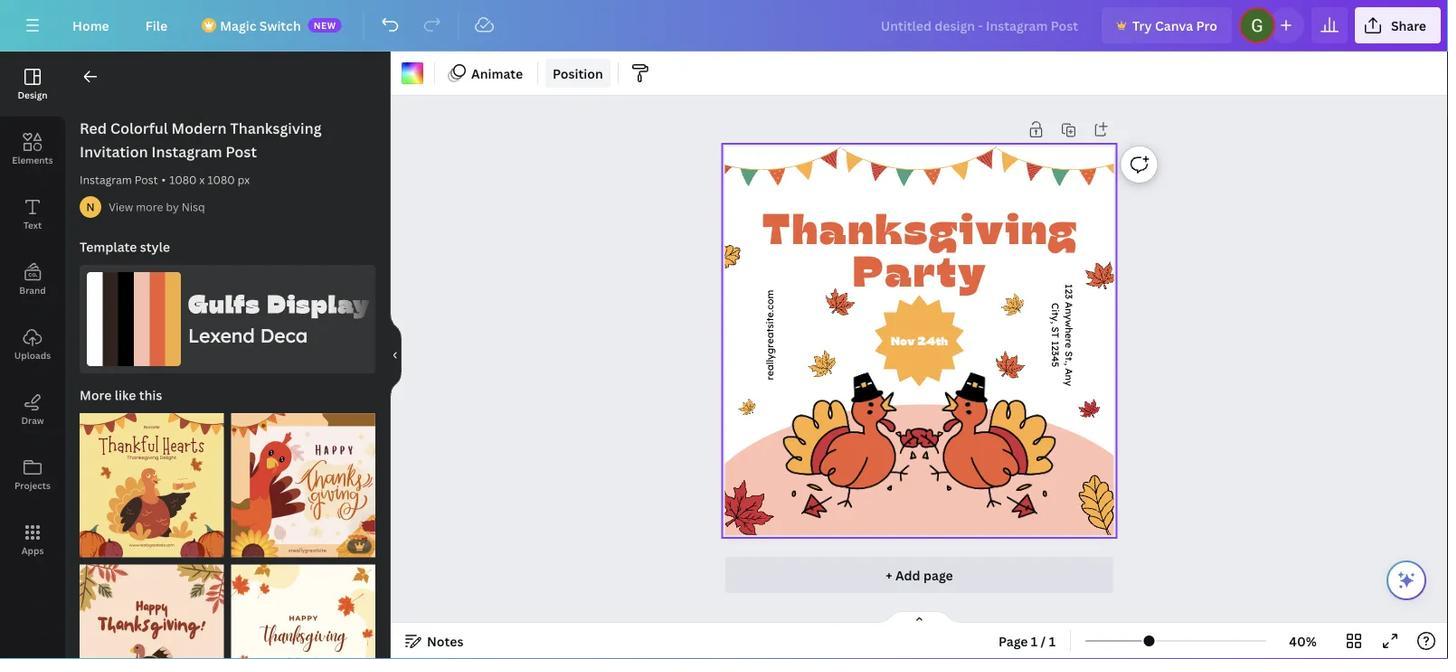 Task type: describe. For each thing, give the bounding box(es) containing it.
+ add page
[[886, 567, 953, 584]]

elements button
[[0, 117, 65, 182]]

+
[[886, 567, 893, 584]]

more
[[80, 387, 112, 404]]

1 e from the top
[[1064, 333, 1075, 339]]

nisq element
[[80, 196, 101, 218]]

new
[[314, 19, 336, 31]]

/
[[1041, 633, 1046, 650]]

uploads button
[[0, 312, 65, 377]]

1080 x 1080 px
[[169, 172, 250, 187]]

canva assistant image
[[1396, 570, 1418, 592]]

yellow and orange simple happy thanksgiving instagram post image
[[231, 565, 375, 660]]

file button
[[131, 7, 182, 43]]

page
[[999, 633, 1028, 650]]

1 vertical spatial t
[[1064, 357, 1075, 361]]

nisq
[[182, 199, 205, 214]]

switch
[[259, 17, 301, 34]]

40%
[[1289, 633, 1317, 650]]

yellow illustrative thanksgiving instagram post group
[[80, 403, 224, 558]]

uploads
[[14, 349, 51, 361]]

2 n from the top
[[1064, 375, 1075, 381]]

1 n from the top
[[1064, 309, 1075, 314]]

yellow and orange simple happy thanksgiving instagram post group
[[231, 554, 375, 660]]

red colorful modern thanksgiving invitation instagram post
[[80, 119, 322, 161]]

1 down t
[[1050, 341, 1062, 346]]

y down i
[[1050, 316, 1062, 322]]

view
[[109, 199, 133, 214]]

elements
[[12, 154, 53, 166]]

4
[[1050, 356, 1062, 362]]

pro
[[1196, 17, 1218, 34]]

page 1 / 1
[[999, 633, 1056, 650]]

side panel tab list
[[0, 52, 65, 573]]

1 1080 from the left
[[169, 172, 197, 187]]

apps
[[21, 545, 44, 557]]

template style
[[80, 238, 170, 256]]

instagram inside "red colorful modern thanksgiving invitation instagram post"
[[151, 142, 222, 161]]

0 vertical spatial ,
[[1050, 322, 1062, 324]]

1 right '/' on the right bottom of the page
[[1049, 633, 1056, 650]]

template
[[80, 238, 137, 256]]

home
[[72, 17, 109, 34]]

file
[[145, 17, 168, 34]]

animate button
[[442, 59, 530, 88]]

.
[[1064, 361, 1075, 363]]

yellow illustrative thanksgiving instagram post image
[[80, 413, 224, 558]]

party
[[853, 244, 988, 295]]

share button
[[1355, 7, 1441, 43]]

position
[[553, 65, 603, 82]]

px
[[238, 172, 250, 187]]

like
[[115, 387, 136, 404]]

notes
[[427, 633, 464, 650]]

1 vertical spatial 2
[[1050, 346, 1062, 351]]

1 vertical spatial s
[[1064, 351, 1075, 357]]

main menu bar
[[0, 0, 1448, 52]]

magic switch
[[220, 17, 301, 34]]

by
[[166, 199, 179, 214]]

1 left '/' on the right bottom of the page
[[1031, 633, 1038, 650]]

draw button
[[0, 377, 65, 442]]

style
[[140, 238, 170, 256]]

0 horizontal spatial t
[[1050, 312, 1062, 316]]

apps button
[[0, 508, 65, 573]]

orange yellow and green simple and modern happy thanksgiving instagram post image
[[80, 565, 224, 660]]

home link
[[58, 7, 124, 43]]

orange brown illustrative happy thanksgiving instagram post group
[[231, 403, 375, 558]]

0 vertical spatial 3
[[1064, 294, 1075, 299]]

y down .
[[1064, 381, 1075, 386]]

design
[[18, 89, 48, 101]]

24th
[[918, 334, 948, 348]]

share
[[1391, 17, 1427, 34]]

orange brown illustrative happy thanksgiving instagram post image
[[231, 413, 375, 558]]

try canva pro button
[[1102, 7, 1232, 43]]

red
[[80, 119, 107, 138]]

position button
[[546, 59, 610, 88]]

x
[[199, 172, 205, 187]]

i
[[1050, 310, 1062, 312]]



Task type: locate. For each thing, give the bounding box(es) containing it.
brand button
[[0, 247, 65, 312]]

post up more
[[135, 172, 158, 187]]

1 horizontal spatial t
[[1064, 357, 1075, 361]]

3 up 5
[[1050, 351, 1062, 356]]

2 up the "4"
[[1050, 346, 1062, 351]]

e
[[1064, 333, 1075, 339], [1064, 343, 1075, 349]]

y up the h
[[1064, 314, 1075, 320]]

s left the h
[[1050, 327, 1062, 333]]

e down the h
[[1064, 343, 1075, 349]]

a down .
[[1064, 368, 1075, 375]]

post inside "red colorful modern thanksgiving invitation instagram post"
[[226, 142, 257, 161]]

design button
[[0, 52, 65, 117]]

1 vertical spatial 3
[[1050, 351, 1062, 356]]

0 horizontal spatial thanksgiving
[[230, 119, 322, 138]]

view more by nisq
[[109, 199, 205, 214]]

0 horizontal spatial post
[[135, 172, 158, 187]]

0 horizontal spatial instagram
[[80, 172, 132, 187]]

0 vertical spatial instagram
[[151, 142, 222, 161]]

+ add page button
[[725, 557, 1114, 593]]

0 horizontal spatial 1080
[[169, 172, 197, 187]]

nov 24th
[[891, 334, 948, 348]]

1080 right x
[[208, 172, 235, 187]]

1 vertical spatial a
[[1064, 368, 1075, 375]]

thanksgiving
[[230, 119, 322, 138], [763, 201, 1079, 253]]

1 horizontal spatial post
[[226, 142, 257, 161]]

1 vertical spatial ,
[[1064, 363, 1075, 366]]

Design title text field
[[866, 7, 1095, 43]]

0 vertical spatial n
[[1064, 309, 1075, 314]]

1 horizontal spatial thanksgiving
[[763, 201, 1079, 253]]

2 1080 from the left
[[208, 172, 235, 187]]

0 vertical spatial s
[[1050, 327, 1062, 333]]

c i t y , s t 1 2 3 4 5
[[1050, 303, 1062, 368]]

1 horizontal spatial s
[[1064, 351, 1075, 357]]

page
[[924, 567, 953, 584]]

a right c
[[1064, 302, 1075, 309]]

1 up w
[[1064, 284, 1075, 289]]

post up px
[[226, 142, 257, 161]]

0 vertical spatial thanksgiving
[[230, 119, 322, 138]]

0 horizontal spatial ,
[[1050, 322, 1062, 324]]

t
[[1050, 312, 1062, 316], [1064, 357, 1075, 361]]

view more by nisq button
[[109, 198, 205, 216]]

1 vertical spatial thanksgiving
[[763, 201, 1079, 253]]

t right the "4"
[[1064, 357, 1075, 361]]

hide image
[[390, 312, 402, 399]]

notes button
[[398, 627, 471, 656]]

instagram down invitation at the top of the page
[[80, 172, 132, 187]]

text
[[23, 219, 42, 231]]

2 a from the top
[[1064, 368, 1075, 375]]

#ffffff image
[[402, 62, 423, 84]]

draw
[[21, 414, 44, 427]]

nov
[[891, 334, 915, 348]]

, right 5
[[1064, 363, 1075, 366]]

0 horizontal spatial 2
[[1050, 346, 1062, 351]]

more
[[136, 199, 163, 214]]

2 up w
[[1064, 289, 1075, 294]]

r
[[1064, 339, 1075, 343]]

instagram post
[[80, 172, 158, 187]]

n down .
[[1064, 375, 1075, 381]]

lexend
[[188, 324, 255, 348]]

t down c
[[1050, 312, 1062, 316]]

1 horizontal spatial 1080
[[208, 172, 235, 187]]

0 vertical spatial e
[[1064, 333, 1075, 339]]

1 horizontal spatial instagram
[[151, 142, 222, 161]]

1 2 3 a n y w h e r e s t . , a n y
[[1064, 284, 1075, 386]]

s up .
[[1064, 351, 1075, 357]]

0 vertical spatial post
[[226, 142, 257, 161]]

1 vertical spatial instagram
[[80, 172, 132, 187]]

h
[[1064, 328, 1075, 333]]

projects button
[[0, 442, 65, 508]]

2 e from the top
[[1064, 343, 1075, 349]]

1 horizontal spatial 2
[[1064, 289, 1075, 294]]

gulfs display lexend deca
[[188, 288, 371, 348]]

40% button
[[1274, 627, 1333, 656]]

1080
[[169, 172, 197, 187], [208, 172, 235, 187]]

,
[[1050, 322, 1062, 324], [1064, 363, 1075, 366]]

canva
[[1155, 17, 1193, 34]]

1
[[1064, 284, 1075, 289], [1050, 341, 1062, 346], [1031, 633, 1038, 650], [1049, 633, 1056, 650]]

gulfs
[[188, 288, 261, 318]]

invitation
[[80, 142, 148, 161]]

1 horizontal spatial 3
[[1064, 294, 1075, 299]]

try canva pro
[[1133, 17, 1218, 34]]

0 vertical spatial a
[[1064, 302, 1075, 309]]

nisq image
[[80, 196, 101, 218]]

3 up w
[[1064, 294, 1075, 299]]

text button
[[0, 182, 65, 247]]

n up w
[[1064, 309, 1075, 314]]

a
[[1064, 302, 1075, 309], [1064, 368, 1075, 375]]

2
[[1064, 289, 1075, 294], [1050, 346, 1062, 351]]

reallygreatsite.com
[[764, 290, 776, 380]]

0 horizontal spatial 3
[[1050, 351, 1062, 356]]

thanksgiving inside "red colorful modern thanksgiving invitation instagram post"
[[230, 119, 322, 138]]

deca
[[260, 324, 308, 348]]

e down w
[[1064, 333, 1075, 339]]

1080 left x
[[169, 172, 197, 187]]

instagram
[[151, 142, 222, 161], [80, 172, 132, 187]]

orange yellow and green simple and modern happy thanksgiving instagram post group
[[80, 554, 224, 660]]

1 vertical spatial e
[[1064, 343, 1075, 349]]

0 horizontal spatial s
[[1050, 327, 1062, 333]]

show pages image
[[876, 611, 963, 625]]

1 vertical spatial post
[[135, 172, 158, 187]]

projects
[[14, 479, 51, 492]]

add
[[896, 567, 921, 584]]

colorful
[[110, 119, 168, 138]]

display
[[267, 288, 371, 318]]

s
[[1050, 327, 1062, 333], [1064, 351, 1075, 357]]

, down i
[[1050, 322, 1062, 324]]

1 a from the top
[[1064, 302, 1075, 309]]

1 horizontal spatial ,
[[1064, 363, 1075, 366]]

t
[[1050, 333, 1062, 338]]

this
[[139, 387, 162, 404]]

magic
[[220, 17, 256, 34]]

try
[[1133, 17, 1152, 34]]

1 vertical spatial n
[[1064, 375, 1075, 381]]

brand
[[19, 284, 46, 296]]

n
[[1064, 309, 1075, 314], [1064, 375, 1075, 381]]

0 vertical spatial 2
[[1064, 289, 1075, 294]]

0 vertical spatial t
[[1050, 312, 1062, 316]]

post
[[226, 142, 257, 161], [135, 172, 158, 187]]

5
[[1050, 362, 1062, 368]]

instagram down modern
[[151, 142, 222, 161]]

modern
[[171, 119, 227, 138]]

3
[[1064, 294, 1075, 299], [1050, 351, 1062, 356]]

w
[[1064, 320, 1075, 328]]

c
[[1050, 303, 1062, 310]]

more like this
[[80, 387, 162, 404]]

animate
[[471, 65, 523, 82]]



Task type: vqa. For each thing, say whether or not it's contained in the screenshot.
bottom 3
yes



